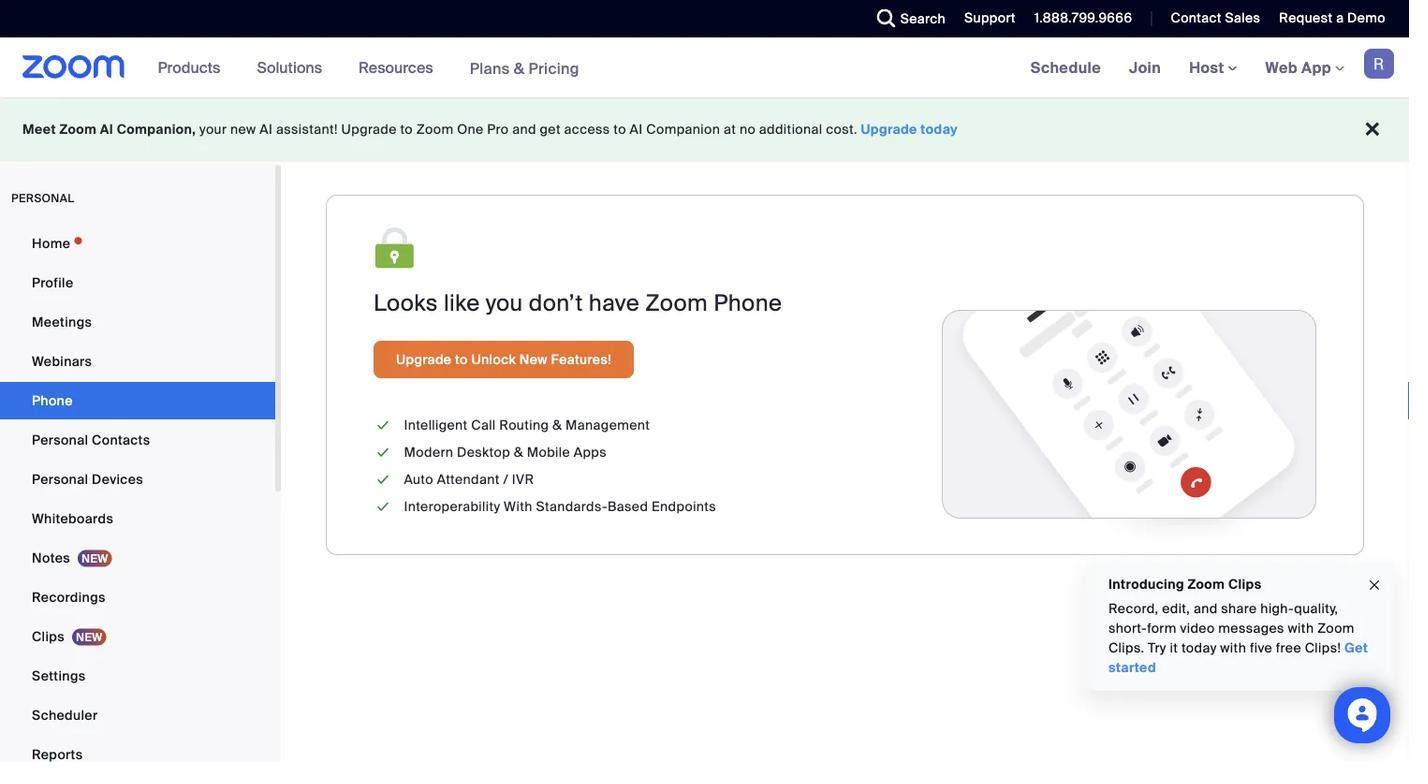 Task type: describe. For each thing, give the bounding box(es) containing it.
home link
[[0, 225, 275, 262]]

settings link
[[0, 657, 275, 695]]

meetings
[[32, 313, 92, 331]]

recordings link
[[0, 579, 275, 616]]

personal devices
[[32, 471, 143, 488]]

upgrade right cost.
[[861, 121, 917, 138]]

personal for personal contacts
[[32, 431, 88, 449]]

routing
[[499, 417, 549, 434]]

whiteboards
[[32, 510, 113, 527]]

desktop
[[457, 444, 510, 461]]

demo
[[1348, 9, 1386, 27]]

meet zoom ai companion, your new ai assistant! upgrade to zoom one pro and get access to ai companion at no additional cost. upgrade today
[[22, 121, 958, 138]]

notes
[[32, 549, 70, 566]]

five
[[1250, 640, 1273, 657]]

resources
[[359, 58, 433, 77]]

call
[[471, 417, 496, 434]]

join link
[[1115, 37, 1175, 97]]

standards-
[[536, 498, 608, 515]]

zoom right meet
[[59, 121, 97, 138]]

personal for personal devices
[[32, 471, 88, 488]]

modern
[[404, 444, 454, 461]]

1.888.799.9666
[[1034, 9, 1132, 27]]

with
[[504, 498, 533, 515]]

& inside product information navigation
[[514, 58, 525, 78]]

intelligent call routing & management
[[404, 417, 650, 434]]

scheduler
[[32, 706, 98, 724]]

zoom inside record, edit, and share high-quality, short-form video messages with zoom clips. try it today with five free clips!
[[1318, 620, 1355, 637]]

meetings link
[[0, 303, 275, 341]]

search button
[[863, 0, 950, 37]]

solutions button
[[257, 37, 331, 97]]

app
[[1302, 58, 1331, 77]]

short-
[[1109, 620, 1147, 637]]

get
[[1345, 640, 1368, 657]]

webinars
[[32, 353, 92, 370]]

form
[[1147, 620, 1177, 637]]

phone link
[[0, 382, 275, 419]]

today inside record, edit, and share high-quality, short-form video messages with zoom clips. try it today with five free clips!
[[1182, 640, 1217, 657]]

get
[[540, 121, 561, 138]]

meetings navigation
[[1017, 37, 1409, 99]]

auto attendant / ivr
[[404, 471, 534, 488]]

high-
[[1261, 600, 1294, 618]]

scheduler link
[[0, 697, 275, 734]]

resources button
[[359, 37, 442, 97]]

zoom up edit,
[[1188, 575, 1225, 593]]

cost.
[[826, 121, 858, 138]]

schedule
[[1031, 58, 1101, 77]]

personal contacts
[[32, 431, 150, 449]]

webinars link
[[0, 343, 275, 380]]

meet zoom ai companion, footer
[[0, 97, 1409, 162]]

0 vertical spatial with
[[1288, 620, 1314, 637]]

new
[[520, 351, 548, 368]]

pro
[[487, 121, 509, 138]]

modern desktop & mobile apps
[[404, 444, 607, 461]]

new
[[230, 121, 256, 138]]

profile
[[32, 274, 73, 291]]

looks
[[374, 288, 438, 317]]

products button
[[158, 37, 229, 97]]

contacts
[[92, 431, 150, 449]]

auto
[[404, 471, 433, 488]]

join
[[1129, 58, 1161, 77]]

support
[[964, 9, 1016, 27]]

record,
[[1109, 600, 1159, 618]]

features!
[[551, 351, 611, 368]]

1 ai from the left
[[100, 121, 113, 138]]

upgrade to unlock new features!
[[396, 351, 611, 368]]

checked image for modern
[[374, 443, 393, 463]]

additional
[[759, 121, 823, 138]]

management
[[566, 417, 650, 434]]

phone inside personal menu menu
[[32, 392, 73, 409]]

1 horizontal spatial phone
[[714, 288, 782, 317]]

don't
[[529, 288, 583, 317]]

get started link
[[1109, 640, 1368, 677]]

profile picture image
[[1364, 49, 1394, 79]]

clips!
[[1305, 640, 1341, 657]]

pricing
[[529, 58, 580, 78]]

2 ai from the left
[[260, 121, 273, 138]]

intelligent
[[404, 417, 468, 434]]

assistant!
[[276, 121, 338, 138]]

companion,
[[117, 121, 196, 138]]

host button
[[1189, 58, 1237, 77]]

home
[[32, 235, 70, 252]]

edit,
[[1162, 600, 1190, 618]]

started
[[1109, 659, 1156, 677]]

at
[[724, 121, 736, 138]]

plans & pricing
[[470, 58, 580, 78]]

quality,
[[1294, 600, 1338, 618]]

upgrade inside button
[[396, 351, 452, 368]]



Task type: locate. For each thing, give the bounding box(es) containing it.
interoperability with standards-based endpoints
[[404, 498, 716, 515]]

1.888.799.9666 button
[[1020, 0, 1137, 37], [1034, 9, 1132, 27]]

to
[[400, 121, 413, 138], [614, 121, 626, 138], [455, 351, 468, 368]]

and inside 'meet zoom ai companion,' footer
[[512, 121, 536, 138]]

video
[[1180, 620, 1215, 637]]

0 horizontal spatial to
[[400, 121, 413, 138]]

1 vertical spatial and
[[1194, 600, 1218, 618]]

zoom right have at the left top of the page
[[645, 288, 708, 317]]

zoom
[[59, 121, 97, 138], [416, 121, 454, 138], [645, 288, 708, 317], [1188, 575, 1225, 593], [1318, 620, 1355, 637]]

personal up whiteboards
[[32, 471, 88, 488]]

upgrade to unlock new features! button
[[374, 341, 634, 378]]

share
[[1221, 600, 1257, 618]]

2 checked image from the top
[[374, 470, 393, 490]]

to down resources dropdown button
[[400, 121, 413, 138]]

1 vertical spatial with
[[1220, 640, 1246, 657]]

0 horizontal spatial today
[[921, 121, 958, 138]]

2 horizontal spatial to
[[614, 121, 626, 138]]

it
[[1170, 640, 1178, 657]]

and inside record, edit, and share high-quality, short-form video messages with zoom clips. try it today with five free clips!
[[1194, 600, 1218, 618]]

1.888.799.9666 button up schedule link on the top of the page
[[1034, 9, 1132, 27]]

web app button
[[1266, 58, 1345, 77]]

clips inside 'link'
[[32, 628, 65, 645]]

/
[[503, 471, 509, 488]]

today
[[921, 121, 958, 138], [1182, 640, 1217, 657]]

clips.
[[1109, 640, 1145, 657]]

plans
[[470, 58, 510, 78]]

zoom up clips!
[[1318, 620, 1355, 637]]

clips link
[[0, 618, 275, 655]]

3 checked image from the top
[[374, 497, 393, 517]]

you
[[486, 288, 523, 317]]

contact sales
[[1171, 9, 1261, 27]]

ai
[[100, 121, 113, 138], [260, 121, 273, 138], [630, 121, 643, 138]]

a
[[1336, 9, 1344, 27]]

& right the plans
[[514, 58, 525, 78]]

1 horizontal spatial ai
[[260, 121, 273, 138]]

ai left companion,
[[100, 121, 113, 138]]

settings
[[32, 667, 86, 684]]

1 horizontal spatial clips
[[1228, 575, 1262, 593]]

companion
[[646, 121, 720, 138]]

host
[[1189, 58, 1228, 77]]

ai right new
[[260, 121, 273, 138]]

1 horizontal spatial with
[[1288, 620, 1314, 637]]

upgrade
[[341, 121, 397, 138], [861, 121, 917, 138], [396, 351, 452, 368]]

checked image left the auto
[[374, 470, 393, 490]]

banner containing products
[[0, 37, 1409, 99]]

&
[[514, 58, 525, 78], [553, 417, 562, 434], [514, 444, 523, 461]]

upgrade down looks
[[396, 351, 452, 368]]

to left unlock
[[455, 351, 468, 368]]

1 vertical spatial checked image
[[374, 470, 393, 490]]

unlock
[[471, 351, 516, 368]]

0 vertical spatial phone
[[714, 288, 782, 317]]

1 vertical spatial clips
[[32, 628, 65, 645]]

attendant
[[437, 471, 500, 488]]

upgrade down product information navigation
[[341, 121, 397, 138]]

banner
[[0, 37, 1409, 99]]

0 horizontal spatial and
[[512, 121, 536, 138]]

based
[[608, 498, 648, 515]]

2 vertical spatial &
[[514, 444, 523, 461]]

1 checked image from the top
[[374, 443, 393, 463]]

introducing
[[1109, 575, 1184, 593]]

0 horizontal spatial clips
[[32, 628, 65, 645]]

devices
[[92, 471, 143, 488]]

record, edit, and share high-quality, short-form video messages with zoom clips. try it today with five free clips!
[[1109, 600, 1355, 657]]

to right access
[[614, 121, 626, 138]]

no
[[740, 121, 756, 138]]

have
[[589, 288, 640, 317]]

close image
[[1367, 575, 1382, 596]]

request
[[1279, 9, 1333, 27]]

checked image left interoperability
[[374, 497, 393, 517]]

get started
[[1109, 640, 1368, 677]]

try
[[1148, 640, 1166, 657]]

1 horizontal spatial to
[[455, 351, 468, 368]]

1 horizontal spatial and
[[1194, 600, 1218, 618]]

1 personal from the top
[[32, 431, 88, 449]]

like
[[444, 288, 480, 317]]

to inside button
[[455, 351, 468, 368]]

2 horizontal spatial ai
[[630, 121, 643, 138]]

checked image
[[374, 443, 393, 463], [374, 470, 393, 490], [374, 497, 393, 517]]

0 vertical spatial personal
[[32, 431, 88, 449]]

personal
[[11, 191, 74, 206]]

& up "ivr"
[[514, 444, 523, 461]]

0 vertical spatial today
[[921, 121, 958, 138]]

request a demo link
[[1265, 0, 1409, 37], [1279, 9, 1386, 27]]

0 vertical spatial and
[[512, 121, 536, 138]]

checked image down checked image
[[374, 443, 393, 463]]

and up video
[[1194, 600, 1218, 618]]

free
[[1276, 640, 1302, 657]]

one
[[457, 121, 484, 138]]

phone
[[714, 288, 782, 317], [32, 392, 73, 409]]

1.888.799.9666 button up schedule
[[1020, 0, 1137, 37]]

1 vertical spatial phone
[[32, 392, 73, 409]]

1 vertical spatial today
[[1182, 640, 1217, 657]]

checked image for auto
[[374, 470, 393, 490]]

schedule link
[[1017, 37, 1115, 97]]

contact sales link
[[1157, 0, 1265, 37], [1171, 9, 1261, 27]]

web
[[1266, 58, 1298, 77]]

request a demo
[[1279, 9, 1386, 27]]

recordings
[[32, 589, 106, 606]]

today inside 'meet zoom ai companion,' footer
[[921, 121, 958, 138]]

& up mobile
[[553, 417, 562, 434]]

product information navigation
[[144, 37, 594, 99]]

checked image
[[374, 416, 393, 435]]

3 ai from the left
[[630, 121, 643, 138]]

clips up settings
[[32, 628, 65, 645]]

2 vertical spatial checked image
[[374, 497, 393, 517]]

0 horizontal spatial with
[[1220, 640, 1246, 657]]

endpoints
[[652, 498, 716, 515]]

zoom logo image
[[22, 55, 125, 79]]

introducing zoom clips
[[1109, 575, 1262, 593]]

1 horizontal spatial today
[[1182, 640, 1217, 657]]

products
[[158, 58, 220, 77]]

and
[[512, 121, 536, 138], [1194, 600, 1218, 618]]

1 vertical spatial &
[[553, 417, 562, 434]]

solutions
[[257, 58, 322, 77]]

meet
[[22, 121, 56, 138]]

0 horizontal spatial phone
[[32, 392, 73, 409]]

0 vertical spatial checked image
[[374, 443, 393, 463]]

mobile
[[527, 444, 570, 461]]

ivr
[[512, 471, 534, 488]]

and left get at the left
[[512, 121, 536, 138]]

2 personal from the top
[[32, 471, 88, 488]]

upgrade today link
[[861, 121, 958, 138]]

1 vertical spatial personal
[[32, 471, 88, 488]]

contact
[[1171, 9, 1222, 27]]

interoperability
[[404, 498, 500, 515]]

0 vertical spatial &
[[514, 58, 525, 78]]

clips up share
[[1228, 575, 1262, 593]]

with up free
[[1288, 620, 1314, 637]]

your
[[200, 121, 227, 138]]

0 horizontal spatial ai
[[100, 121, 113, 138]]

search
[[901, 10, 946, 27]]

with down messages
[[1220, 640, 1246, 657]]

apps
[[574, 444, 607, 461]]

looks like you don't have zoom phone
[[374, 288, 782, 317]]

0 vertical spatial clips
[[1228, 575, 1262, 593]]

personal up personal devices in the left bottom of the page
[[32, 431, 88, 449]]

personal devices link
[[0, 461, 275, 498]]

zoom left one
[[416, 121, 454, 138]]

clips
[[1228, 575, 1262, 593], [32, 628, 65, 645]]

personal menu menu
[[0, 225, 275, 762]]

checked image for interoperability
[[374, 497, 393, 517]]

ai left companion
[[630, 121, 643, 138]]

access
[[564, 121, 610, 138]]

plans & pricing link
[[470, 58, 580, 78], [470, 58, 580, 78]]

profile link
[[0, 264, 275, 302]]



Task type: vqa. For each thing, say whether or not it's contained in the screenshot.
use
no



